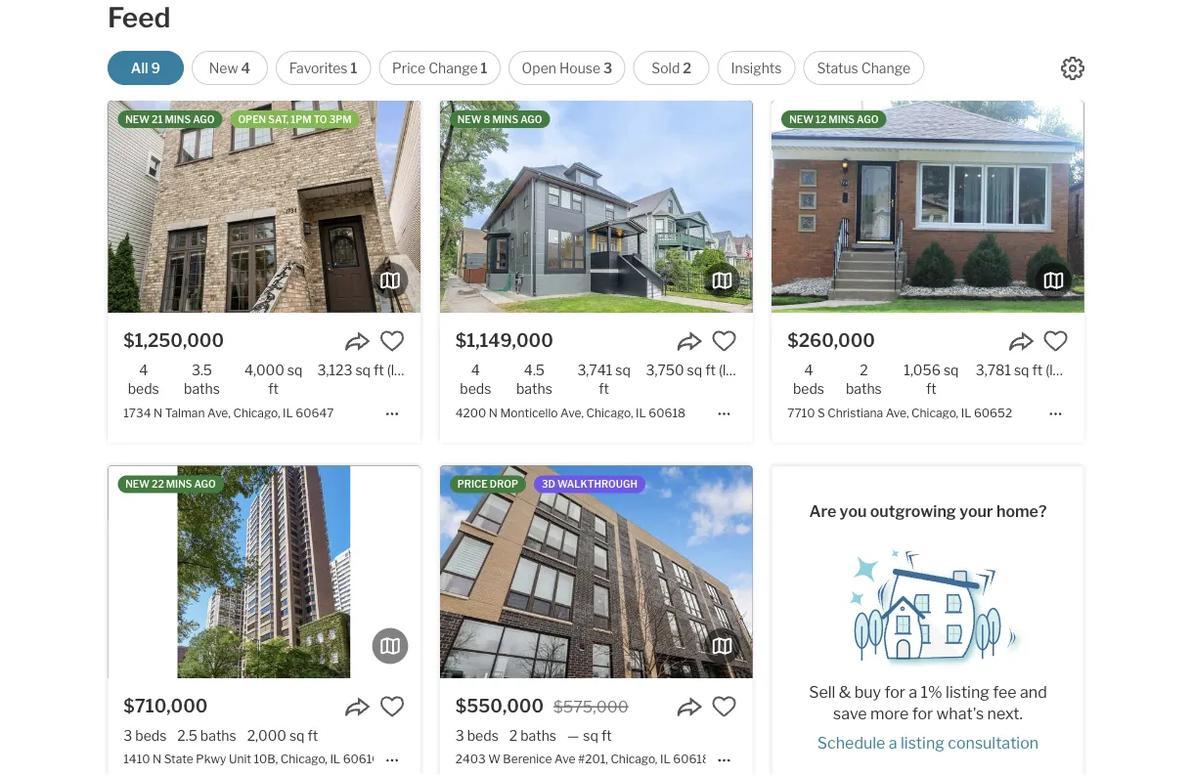 Task type: describe. For each thing, give the bounding box(es) containing it.
monticello
[[500, 406, 558, 420]]

baths for $260,000
[[846, 381, 882, 398]]

4200 n monticello ave, chicago, il 60618
[[456, 406, 686, 420]]

All radio
[[107, 51, 184, 85]]

1,056 sq ft
[[904, 362, 959, 398]]

open
[[522, 60, 556, 76]]

sat,
[[268, 113, 289, 125]]

sq for 4,000
[[287, 362, 303, 379]]

new 22 mins ago
[[125, 479, 216, 491]]

mins for $710,000
[[166, 479, 192, 491]]

favorites 1
[[289, 60, 357, 76]]

3,750
[[646, 362, 684, 379]]

new for $260,000
[[790, 113, 814, 125]]

0 horizontal spatial listing
[[901, 734, 945, 753]]

2.5
[[177, 728, 197, 744]]

baths for $710,000
[[200, 728, 236, 744]]

talman
[[165, 406, 205, 420]]

$710,000
[[124, 695, 208, 717]]

chicago, for $260,000
[[912, 406, 959, 420]]

il for $1,149,000
[[636, 406, 646, 420]]

12
[[816, 113, 827, 125]]

$550,000
[[456, 695, 544, 717]]

ago for $710,000
[[194, 479, 216, 491]]

$575,000
[[554, 697, 629, 716]]

Favorites radio
[[276, 51, 371, 85]]

new for $1,250,000
[[125, 113, 150, 125]]

walkthrough
[[558, 479, 638, 491]]

3 for $550,000
[[456, 728, 464, 744]]

w
[[488, 753, 501, 767]]

$1,250,000
[[124, 330, 224, 351]]

1410 n state pkwy unit 10b, chicago, il 60610
[[124, 753, 380, 767]]

sq for 3,750
[[687, 362, 702, 379]]

New radio
[[192, 51, 268, 85]]

ft for 3,750
[[705, 362, 716, 379]]

new
[[209, 60, 238, 76]]

Open House radio
[[509, 51, 626, 85]]

change for price
[[429, 60, 478, 76]]

ft for 2,000
[[308, 728, 318, 744]]

$1,149,000
[[456, 330, 553, 351]]

3,741
[[577, 362, 613, 379]]

0 vertical spatial 60618
[[649, 406, 686, 420]]

ft for 4,000
[[268, 381, 279, 398]]

1734 n talman ave, chicago, il 60647
[[124, 406, 334, 420]]

21
[[152, 113, 163, 125]]

4 for $1,250,000
[[139, 362, 148, 379]]

3d
[[542, 479, 556, 491]]

open
[[238, 113, 266, 125]]

ft for —
[[601, 728, 612, 744]]

berenice
[[503, 753, 552, 767]]

3,123
[[317, 362, 353, 379]]

0 vertical spatial for
[[885, 683, 906, 702]]

favorites
[[289, 60, 348, 76]]

sq for 1,056
[[944, 362, 959, 379]]

n for $1,250,000
[[154, 406, 163, 420]]

il for $1,250,000
[[283, 406, 293, 420]]

all
[[131, 60, 148, 76]]

mins for $1,250,000
[[165, 113, 191, 125]]

photo of 1410 n state pkwy unit 10b, chicago, il 60610 image
[[108, 466, 420, 679]]

photo of 7710 s christiana ave, chicago, il 60652 image
[[772, 101, 1084, 313]]

4.5
[[524, 362, 545, 379]]

2 for $260,000
[[860, 362, 868, 379]]

and
[[1020, 683, 1047, 702]]

favorite button image
[[711, 694, 737, 720]]

chicago, for $1,149,000
[[586, 406, 633, 420]]

outgrowing
[[870, 502, 956, 521]]

chicago, right the #201,
[[611, 753, 658, 767]]

3 inside open house option
[[603, 60, 612, 76]]

1 vertical spatial for
[[912, 705, 933, 724]]

1pm
[[291, 113, 312, 125]]

1%
[[921, 683, 942, 702]]

photo of 1734 n talman ave, chicago, il 60647 image
[[108, 101, 420, 313]]

sell
[[809, 683, 836, 702]]

beds up w
[[467, 728, 499, 744]]

sold
[[652, 60, 680, 76]]

2,000 sq ft
[[247, 728, 318, 744]]

an image of a house image
[[830, 536, 1026, 669]]

2 baths for $260,000
[[846, 362, 882, 398]]

state
[[164, 753, 193, 767]]

christiana
[[828, 406, 883, 420]]

favorite button checkbox for $1,250,000
[[379, 329, 405, 354]]

more
[[870, 705, 909, 724]]

$550,000 $575,000
[[456, 695, 629, 717]]

beds for $1,250,000
[[128, 381, 159, 398]]

new for $710,000
[[125, 479, 150, 491]]

open sat, 1pm to 3pm
[[238, 113, 352, 125]]

1 vertical spatial 60618
[[673, 753, 710, 767]]

change for status
[[861, 60, 911, 76]]

n for $1,149,000
[[489, 406, 498, 420]]

save
[[833, 705, 867, 724]]

3 beds for $550,000
[[456, 728, 499, 744]]

option group containing all
[[107, 51, 925, 85]]

favorite button image for $710,000
[[379, 694, 405, 720]]

ave
[[555, 753, 576, 767]]

4 inside new option
[[241, 60, 250, 76]]

status
[[817, 60, 859, 76]]

&
[[839, 683, 851, 702]]

2 inside sold option
[[683, 60, 691, 76]]

price
[[457, 479, 488, 491]]

4 for $1,149,000
[[471, 362, 480, 379]]

2403 w berenice ave #201, chicago, il 60618
[[456, 753, 710, 767]]

—
[[567, 728, 579, 744]]

favorite button checkbox for $260,000
[[1043, 329, 1069, 354]]

3,781 sq ft (lot)
[[976, 362, 1070, 379]]

favorite button checkbox for $1,149,000
[[711, 329, 737, 354]]

9
[[151, 60, 160, 76]]

0 horizontal spatial a
[[889, 734, 897, 753]]

chicago, down 2,000 sq ft
[[281, 753, 327, 767]]

8
[[484, 113, 490, 125]]

ft for 3,123
[[374, 362, 384, 379]]

buy
[[854, 683, 881, 702]]

3 for $710,000
[[124, 728, 132, 744]]

3 beds for $710,000
[[124, 728, 167, 744]]

new 12 mins ago
[[790, 113, 879, 125]]

price
[[392, 60, 426, 76]]

price change 1
[[392, 60, 487, 76]]

insights
[[731, 60, 782, 76]]

baths for $1,149,000
[[516, 381, 552, 398]]

sq for 3,781
[[1014, 362, 1029, 379]]

Insights radio
[[718, 51, 795, 85]]

drop
[[490, 479, 518, 491]]

s
[[818, 406, 825, 420]]

unit
[[229, 753, 251, 767]]

3.5
[[192, 362, 212, 379]]

a inside sell & buy for a 1% listing fee and save more for what's next.
[[909, 683, 917, 702]]



Task type: vqa. For each thing, say whether or not it's contained in the screenshot.


Task type: locate. For each thing, give the bounding box(es) containing it.
sq right 2,000
[[289, 728, 305, 744]]

ago right 8
[[520, 113, 542, 125]]

ft inside 3,741 sq ft
[[599, 381, 609, 398]]

1 horizontal spatial favorite button checkbox
[[1043, 329, 1069, 354]]

2 change from the left
[[861, 60, 911, 76]]

favorite button checkbox
[[711, 329, 737, 354], [379, 694, 405, 720], [711, 694, 737, 720]]

1 ave, from the left
[[207, 406, 231, 420]]

2 up berenice
[[509, 728, 518, 744]]

2 horizontal spatial 3
[[603, 60, 612, 76]]

baths up pkwy
[[200, 728, 236, 744]]

4 down $1,149,000
[[471, 362, 480, 379]]

1 vertical spatial 2
[[860, 362, 868, 379]]

new left 22
[[125, 479, 150, 491]]

0 horizontal spatial ave,
[[207, 406, 231, 420]]

1 vertical spatial listing
[[901, 734, 945, 753]]

2 1 from the left
[[481, 60, 487, 76]]

2 horizontal spatial (lot)
[[1046, 362, 1070, 379]]

photo of 2403 w berenice ave #201, chicago, il 60618 image
[[440, 466, 752, 679]]

chicago,
[[233, 406, 280, 420], [586, 406, 633, 420], [912, 406, 959, 420], [281, 753, 327, 767], [611, 753, 658, 767]]

Status Change radio
[[803, 51, 925, 85]]

sq right the 4,000
[[287, 362, 303, 379]]

2 4 beds from the left
[[460, 362, 491, 398]]

house
[[559, 60, 601, 76]]

favorite button image up 3,750 sq ft (lot)
[[711, 329, 737, 354]]

ago for $1,250,000
[[193, 113, 215, 125]]

3 right house
[[603, 60, 612, 76]]

all 9
[[131, 60, 160, 76]]

1 horizontal spatial 2 baths
[[846, 362, 882, 398]]

a
[[909, 683, 917, 702], [889, 734, 897, 753]]

4 down $260,000
[[804, 362, 813, 379]]

new
[[125, 113, 150, 125], [457, 113, 482, 125], [790, 113, 814, 125], [125, 479, 150, 491]]

4 beds up 4200
[[460, 362, 491, 398]]

sq inside 1,056 sq ft
[[944, 362, 959, 379]]

home?
[[997, 502, 1047, 521]]

3,741 sq ft
[[577, 362, 631, 398]]

3 (lot) from the left
[[1046, 362, 1070, 379]]

ft up the #201,
[[601, 728, 612, 744]]

ago
[[193, 113, 215, 125], [520, 113, 542, 125], [857, 113, 879, 125], [194, 479, 216, 491]]

n for $710,000
[[153, 753, 162, 767]]

3,123 sq ft (lot)
[[317, 362, 412, 379]]

for
[[885, 683, 906, 702], [912, 705, 933, 724]]

1 change from the left
[[429, 60, 478, 76]]

ft down 1,056
[[926, 381, 937, 398]]

favorite button checkbox up 3,781 sq ft (lot)
[[1043, 329, 1069, 354]]

4 beds up 7710
[[793, 362, 824, 398]]

3,781
[[976, 362, 1011, 379]]

10b,
[[254, 753, 278, 767]]

you
[[840, 502, 867, 521]]

pkwy
[[196, 753, 226, 767]]

2 horizontal spatial ave,
[[886, 406, 909, 420]]

4 right new
[[241, 60, 250, 76]]

4,000
[[244, 362, 284, 379]]

il left 60610
[[330, 753, 340, 767]]

favorite button checkbox for $710,000
[[379, 694, 405, 720]]

change right price
[[429, 60, 478, 76]]

to
[[314, 113, 327, 125]]

1 horizontal spatial 3
[[456, 728, 464, 744]]

1 up 8
[[481, 60, 487, 76]]

sq for 3,741
[[616, 362, 631, 379]]

1 3 beds from the left
[[124, 728, 167, 744]]

il right the #201,
[[660, 753, 671, 767]]

Sold radio
[[633, 51, 710, 85]]

ave, right christiana on the bottom right of page
[[886, 406, 909, 420]]

1 inside price change radio
[[481, 60, 487, 76]]

1
[[351, 60, 357, 76], [481, 60, 487, 76]]

n right 1734
[[154, 406, 163, 420]]

chicago, down 3,741 sq ft
[[586, 406, 633, 420]]

ave, for $1,250,000
[[207, 406, 231, 420]]

1 inside favorites radio
[[351, 60, 357, 76]]

baths up berenice
[[521, 728, 557, 744]]

2 right the 'sold'
[[683, 60, 691, 76]]

ft right 2,000
[[308, 728, 318, 744]]

3 ave, from the left
[[886, 406, 909, 420]]

new left 21
[[125, 113, 150, 125]]

a down more
[[889, 734, 897, 753]]

new left 12
[[790, 113, 814, 125]]

2 (lot) from the left
[[719, 362, 743, 379]]

22
[[152, 479, 164, 491]]

favorite button image for $1,250,000
[[379, 329, 405, 354]]

for up more
[[885, 683, 906, 702]]

ft for 1,056
[[926, 381, 937, 398]]

sq
[[287, 362, 303, 379], [355, 362, 371, 379], [616, 362, 631, 379], [687, 362, 702, 379], [944, 362, 959, 379], [1014, 362, 1029, 379], [289, 728, 305, 744], [583, 728, 598, 744]]

sq right 3,750
[[687, 362, 702, 379]]

1410
[[124, 753, 150, 767]]

4 for $260,000
[[804, 362, 813, 379]]

2 vertical spatial 2
[[509, 728, 518, 744]]

ft down the 4,000
[[268, 381, 279, 398]]

(lot) for $260,000
[[1046, 362, 1070, 379]]

next.
[[987, 705, 1023, 724]]

2 up christiana on the bottom right of page
[[860, 362, 868, 379]]

what's
[[937, 705, 984, 724]]

n right 1410
[[153, 753, 162, 767]]

feed
[[107, 1, 171, 34]]

ft
[[374, 362, 384, 379], [705, 362, 716, 379], [1032, 362, 1043, 379], [268, 381, 279, 398], [599, 381, 609, 398], [926, 381, 937, 398], [308, 728, 318, 744], [601, 728, 612, 744]]

favorite button image up 3,781 sq ft (lot)
[[1043, 329, 1069, 354]]

photo of 4200 n monticello ave, chicago, il 60618 image
[[440, 101, 752, 313]]

new for $1,149,000
[[457, 113, 482, 125]]

beds for $710,000
[[135, 728, 167, 744]]

ft inside 4,000 sq ft
[[268, 381, 279, 398]]

option group
[[107, 51, 925, 85]]

sq for —
[[583, 728, 598, 744]]

new 8 mins ago
[[457, 113, 542, 125]]

new 4
[[209, 60, 250, 76]]

a left 1%
[[909, 683, 917, 702]]

2,000
[[247, 728, 286, 744]]

sq inside 4,000 sq ft
[[287, 362, 303, 379]]

il left 60647
[[283, 406, 293, 420]]

sq right 3,781 in the top right of the page
[[1014, 362, 1029, 379]]

60618
[[649, 406, 686, 420], [673, 753, 710, 767]]

0 horizontal spatial 3 beds
[[124, 728, 167, 744]]

0 horizontal spatial change
[[429, 60, 478, 76]]

your
[[960, 502, 993, 521]]

mins for $260,000
[[829, 113, 855, 125]]

beds
[[128, 381, 159, 398], [460, 381, 491, 398], [793, 381, 824, 398], [135, 728, 167, 744], [467, 728, 499, 744]]

listing up what's
[[946, 683, 990, 702]]

3 up 1410
[[124, 728, 132, 744]]

sq right —
[[583, 728, 598, 744]]

(lot) for $1,149,000
[[719, 362, 743, 379]]

7710
[[788, 406, 815, 420]]

mins for $1,149,000
[[492, 113, 518, 125]]

(lot) right 3,781 in the top right of the page
[[1046, 362, 1070, 379]]

1 right favorites
[[351, 60, 357, 76]]

4,000 sq ft
[[244, 362, 303, 398]]

2 horizontal spatial 4 beds
[[793, 362, 824, 398]]

baths down 4.5
[[516, 381, 552, 398]]

ave, right talman at the left bottom of the page
[[207, 406, 231, 420]]

ft down 3,741
[[599, 381, 609, 398]]

sq right 3,741
[[616, 362, 631, 379]]

0 horizontal spatial 3
[[124, 728, 132, 744]]

favorite button image for $1,149,000
[[711, 329, 737, 354]]

il
[[283, 406, 293, 420], [636, 406, 646, 420], [961, 406, 972, 420], [330, 753, 340, 767], [660, 753, 671, 767]]

mins right 22
[[166, 479, 192, 491]]

2 baths for $550,000
[[509, 728, 557, 744]]

1 horizontal spatial a
[[909, 683, 917, 702]]

listing
[[946, 683, 990, 702], [901, 734, 945, 753]]

2 baths
[[846, 362, 882, 398], [509, 728, 557, 744]]

2 for $550,000
[[509, 728, 518, 744]]

beds for $1,149,000
[[460, 381, 491, 398]]

1 horizontal spatial ave,
[[560, 406, 584, 420]]

Price Change radio
[[379, 51, 501, 85]]

0 horizontal spatial 2 baths
[[509, 728, 557, 744]]

4 down $1,250,000
[[139, 362, 148, 379]]

beds for $260,000
[[793, 381, 824, 398]]

3 beds up 1410
[[124, 728, 167, 744]]

chicago, down 4,000 sq ft
[[233, 406, 280, 420]]

4 beds for $1,250,000
[[128, 362, 159, 398]]

$260,000
[[788, 330, 875, 351]]

3 4 beds from the left
[[793, 362, 824, 398]]

3d walkthrough
[[542, 479, 638, 491]]

schedule
[[818, 734, 886, 753]]

1 1 from the left
[[351, 60, 357, 76]]

— sq ft
[[567, 728, 612, 744]]

2403
[[456, 753, 486, 767]]

1734
[[124, 406, 151, 420]]

beds up 7710
[[793, 381, 824, 398]]

ago right 21
[[193, 113, 215, 125]]

baths for $1,250,000
[[184, 381, 220, 398]]

favorite button checkbox
[[379, 329, 405, 354], [1043, 329, 1069, 354]]

#201,
[[578, 753, 608, 767]]

sq inside 3,741 sq ft
[[616, 362, 631, 379]]

favorite button checkbox up '3,123 sq ft (lot)'
[[379, 329, 405, 354]]

favorite button image for $260,000
[[1043, 329, 1069, 354]]

listing down sell & buy for a 1% listing fee and save more for what's next.
[[901, 734, 945, 753]]

7710 s christiana ave, chicago, il 60652
[[788, 406, 1012, 420]]

ft for 3,781
[[1032, 362, 1043, 379]]

1,056
[[904, 362, 941, 379]]

3 up 2403
[[456, 728, 464, 744]]

2 horizontal spatial 2
[[860, 362, 868, 379]]

are you outgrowing your home?
[[809, 502, 1047, 521]]

1 horizontal spatial change
[[861, 60, 911, 76]]

chicago, down 1,056 sq ft
[[912, 406, 959, 420]]

0 horizontal spatial for
[[885, 683, 906, 702]]

0 horizontal spatial (lot)
[[387, 362, 412, 379]]

open house 3
[[522, 60, 612, 76]]

sell & buy for a 1% listing fee and save more for what's next.
[[809, 683, 1047, 724]]

sq for 3,123
[[355, 362, 371, 379]]

(lot) right 3,123
[[387, 362, 412, 379]]

ago right 22
[[194, 479, 216, 491]]

new left 8
[[457, 113, 482, 125]]

baths down 3.5
[[184, 381, 220, 398]]

ft for 3,741
[[599, 381, 609, 398]]

(lot) for $1,250,000
[[387, 362, 412, 379]]

0 vertical spatial 2 baths
[[846, 362, 882, 398]]

60610
[[343, 753, 380, 767]]

ago right 12
[[857, 113, 879, 125]]

0 horizontal spatial 1
[[351, 60, 357, 76]]

1 horizontal spatial 3 beds
[[456, 728, 499, 744]]

il left 60652
[[961, 406, 972, 420]]

0 horizontal spatial favorite button checkbox
[[379, 329, 405, 354]]

3.5 baths
[[184, 362, 220, 398]]

1 favorite button checkbox from the left
[[379, 329, 405, 354]]

3 beds up 2403
[[456, 728, 499, 744]]

n right 4200
[[489, 406, 498, 420]]

beds up 1734
[[128, 381, 159, 398]]

(lot)
[[387, 362, 412, 379], [719, 362, 743, 379], [1046, 362, 1070, 379]]

n
[[154, 406, 163, 420], [489, 406, 498, 420], [153, 753, 162, 767]]

2 baths up berenice
[[509, 728, 557, 744]]

mins right 8
[[492, 113, 518, 125]]

ave, for $260,000
[[886, 406, 909, 420]]

4
[[241, 60, 250, 76], [139, 362, 148, 379], [471, 362, 480, 379], [804, 362, 813, 379]]

2 favorite button checkbox from the left
[[1043, 329, 1069, 354]]

1 horizontal spatial (lot)
[[719, 362, 743, 379]]

for down 1%
[[912, 705, 933, 724]]

1 horizontal spatial listing
[[946, 683, 990, 702]]

0 horizontal spatial 2
[[509, 728, 518, 744]]

favorite button image up '3,123 sq ft (lot)'
[[379, 329, 405, 354]]

are
[[809, 502, 836, 521]]

change inside option
[[861, 60, 911, 76]]

mins right 12
[[829, 113, 855, 125]]

listing inside sell & buy for a 1% listing fee and save more for what's next.
[[946, 683, 990, 702]]

0 vertical spatial listing
[[946, 683, 990, 702]]

60647
[[296, 406, 334, 420]]

change inside radio
[[429, 60, 478, 76]]

4.5 baths
[[516, 362, 552, 398]]

0 horizontal spatial 4 beds
[[128, 362, 159, 398]]

beds up 4200
[[460, 381, 491, 398]]

fee
[[993, 683, 1017, 702]]

3,750 sq ft (lot)
[[646, 362, 743, 379]]

change
[[429, 60, 478, 76], [861, 60, 911, 76]]

(lot) right 3,750
[[719, 362, 743, 379]]

ft inside 1,056 sq ft
[[926, 381, 937, 398]]

2.5 baths
[[177, 728, 236, 744]]

favorite button image up 60610
[[379, 694, 405, 720]]

ago for $1,149,000
[[520, 113, 542, 125]]

1 horizontal spatial 2
[[683, 60, 691, 76]]

4 beds up 1734
[[128, 362, 159, 398]]

baths
[[184, 381, 220, 398], [516, 381, 552, 398], [846, 381, 882, 398], [200, 728, 236, 744], [521, 728, 557, 744]]

4 beds for $1,149,000
[[460, 362, 491, 398]]

sq for 2,000
[[289, 728, 305, 744]]

1 (lot) from the left
[[387, 362, 412, 379]]

4 beds for $260,000
[[793, 362, 824, 398]]

sold 2
[[652, 60, 691, 76]]

status change
[[817, 60, 911, 76]]

ft right 3,750
[[705, 362, 716, 379]]

0 vertical spatial 2
[[683, 60, 691, 76]]

1 horizontal spatial 1
[[481, 60, 487, 76]]

60652
[[974, 406, 1012, 420]]

chicago, for $1,250,000
[[233, 406, 280, 420]]

ave, for $1,149,000
[[560, 406, 584, 420]]

2 baths up christiana on the bottom right of page
[[846, 362, 882, 398]]

price drop
[[457, 479, 518, 491]]

il for $260,000
[[961, 406, 972, 420]]

ave, right monticello
[[560, 406, 584, 420]]

1 vertical spatial a
[[889, 734, 897, 753]]

new 21 mins ago
[[125, 113, 215, 125]]

1 vertical spatial 2 baths
[[509, 728, 557, 744]]

sq right 3,123
[[355, 362, 371, 379]]

0 vertical spatial a
[[909, 683, 917, 702]]

1 horizontal spatial 4 beds
[[460, 362, 491, 398]]

beds up 1410
[[135, 728, 167, 744]]

change right status
[[861, 60, 911, 76]]

ago for $260,000
[[857, 113, 879, 125]]

mins right 21
[[165, 113, 191, 125]]

2 ave, from the left
[[560, 406, 584, 420]]

1 4 beds from the left
[[128, 362, 159, 398]]

2 3 beds from the left
[[456, 728, 499, 744]]

ft right 3,781 in the top right of the page
[[1032, 362, 1043, 379]]

1 horizontal spatial for
[[912, 705, 933, 724]]

sq right 1,056
[[944, 362, 959, 379]]

il down 3,750
[[636, 406, 646, 420]]

favorite button image
[[379, 329, 405, 354], [711, 329, 737, 354], [1043, 329, 1069, 354], [379, 694, 405, 720]]

baths up christiana on the bottom right of page
[[846, 381, 882, 398]]

4200
[[456, 406, 486, 420]]

ft right 3,123
[[374, 362, 384, 379]]



